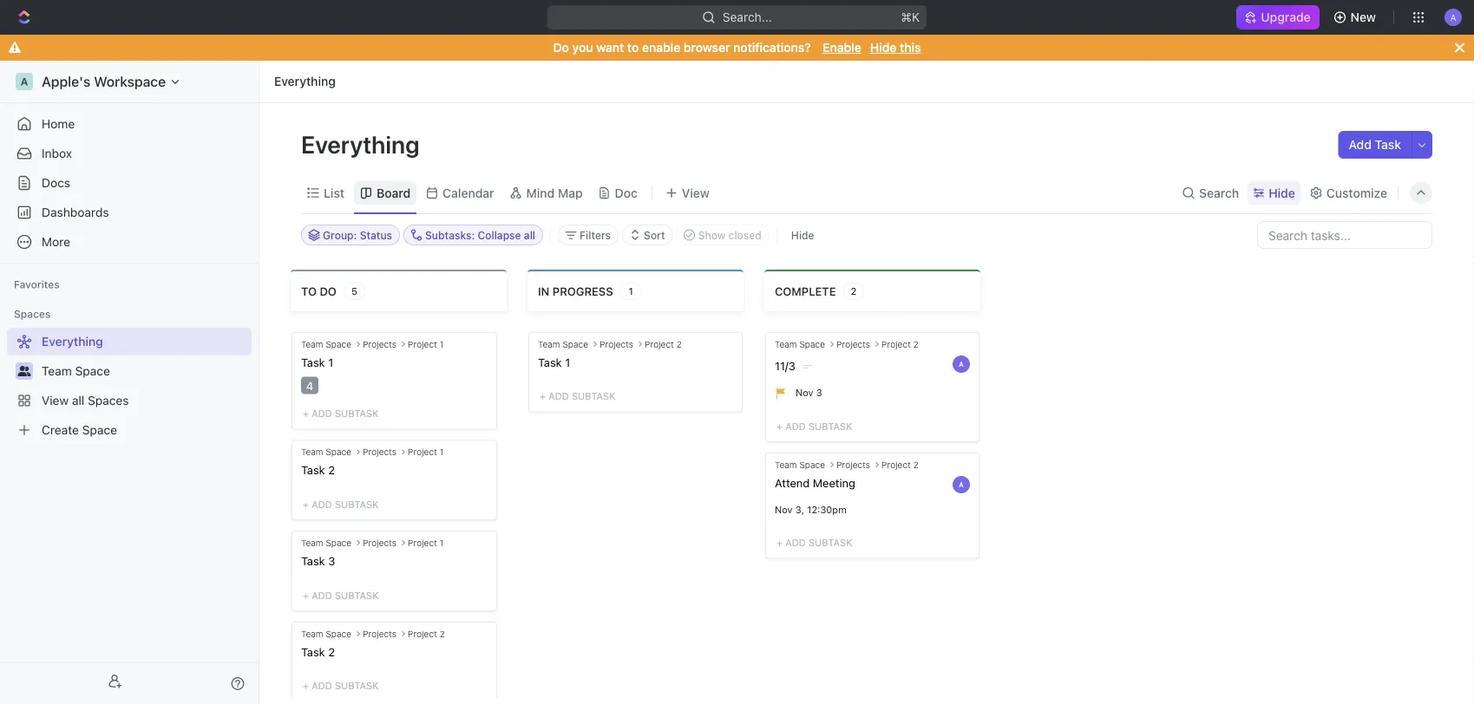 Task type: describe. For each thing, give the bounding box(es) containing it.
favorites button
[[7, 274, 67, 295]]

a inside navigation
[[20, 75, 28, 88]]

+ add subtask down task 2
[[303, 681, 379, 692]]

team space link
[[42, 358, 248, 385]]

,
[[802, 504, 804, 516]]

docs
[[42, 176, 70, 190]]

want
[[596, 40, 624, 55]]

tree inside sidebar navigation
[[7, 328, 252, 444]]

add down the 'task 1'
[[549, 391, 569, 402]]

‎task for ‎task 1
[[301, 356, 325, 369]]

enable
[[823, 40, 861, 55]]

you
[[572, 40, 593, 55]]

pm
[[832, 504, 847, 516]]

team space up ‎task 1
[[301, 339, 352, 349]]

add inside button
[[1349, 138, 1372, 152]]

view button
[[659, 173, 716, 213]]

complete
[[775, 285, 836, 298]]

doc
[[615, 186, 638, 200]]

project for ‎task 1
[[408, 339, 437, 349]]

+ down ‎task 2
[[303, 499, 309, 510]]

projects for task 3
[[363, 538, 397, 548]]

sidebar navigation
[[0, 61, 263, 705]]

show
[[698, 229, 726, 241]]

search button
[[1177, 181, 1245, 205]]

add down 4
[[312, 408, 332, 420]]

dashboards
[[42, 205, 109, 220]]

team up ‎task 2
[[301, 447, 323, 457]]

‎task 1
[[301, 356, 333, 369]]

view all spaces
[[42, 394, 129, 408]]

projects for task 1
[[600, 339, 634, 349]]

⌘k
[[901, 10, 920, 24]]

team up task 3
[[301, 538, 323, 548]]

team up ‎task 1
[[301, 339, 323, 349]]

inbox
[[42, 146, 72, 161]]

project for task 1
[[645, 339, 674, 349]]

subtasks:
[[425, 229, 475, 241]]

progress
[[553, 285, 613, 298]]

+ add subtask down task 3
[[303, 590, 379, 601]]

+ up attend
[[777, 421, 783, 432]]

mind map
[[526, 186, 583, 200]]

sort button
[[622, 225, 673, 246]]

in
[[538, 285, 550, 298]]

apple's workspace
[[42, 73, 166, 90]]

enable
[[642, 40, 681, 55]]

add task
[[1349, 138, 1401, 152]]

show closed
[[698, 229, 762, 241]]

space up task 3
[[326, 538, 352, 548]]

5
[[351, 286, 357, 297]]

more button
[[7, 228, 252, 256]]

calendar link
[[439, 181, 494, 205]]

team space up attend
[[775, 460, 825, 470]]

0 horizontal spatial to
[[301, 285, 317, 298]]

closed
[[729, 229, 762, 241]]

add down ‎task 2
[[312, 499, 332, 510]]

add down task 3
[[312, 590, 332, 601]]

projects for ‎task 1
[[363, 339, 397, 349]]

task 2
[[301, 645, 335, 658]]

list
[[324, 186, 344, 200]]

upgrade
[[1261, 10, 1311, 24]]

new
[[1351, 10, 1376, 24]]

nov 3 button
[[796, 387, 827, 401]]

projects for task 2
[[363, 629, 397, 639]]

0 vertical spatial hide
[[870, 40, 897, 55]]

‎task 2
[[301, 464, 335, 477]]

+ add subtask down the 'task 1'
[[540, 391, 616, 402]]

space up view all spaces
[[75, 364, 110, 378]]

filters
[[580, 229, 611, 241]]

+ add subtask down nov 3 , 12:30 pm on the right bottom of the page
[[777, 538, 853, 549]]

project 1 for task 3
[[408, 538, 444, 548]]

0 vertical spatial everything link
[[270, 71, 340, 92]]

favorites
[[14, 279, 60, 291]]

hide button
[[784, 225, 821, 246]]

add task button
[[1339, 131, 1412, 159]]

hide button
[[1248, 181, 1301, 205]]

team up 11/3
[[775, 339, 797, 349]]

search...
[[723, 10, 772, 24]]

task 1
[[538, 356, 570, 369]]

home
[[42, 117, 75, 131]]

11/3
[[775, 360, 796, 373]]

view all spaces link
[[7, 387, 248, 415]]

2 vertical spatial a button
[[951, 475, 972, 496]]

customize button
[[1304, 181, 1393, 205]]

create space
[[42, 423, 117, 437]]

add down nov 3
[[785, 421, 806, 432]]

everything link inside tree
[[7, 328, 248, 356]]

group: status
[[323, 229, 392, 241]]

view button
[[659, 181, 716, 205]]

1 vertical spatial a button
[[951, 354, 972, 375]]

12:30
[[807, 504, 832, 516]]

project 1 for ‎task 2
[[408, 447, 444, 457]]

task inside add task button
[[1375, 138, 1401, 152]]

board
[[377, 186, 411, 200]]

create space link
[[7, 417, 248, 444]]

subtasks: collapse all
[[425, 229, 535, 241]]

3 for nov 3
[[816, 388, 822, 399]]

team inside tree
[[42, 364, 72, 378]]

do you want to enable browser notifications? enable hide this
[[553, 40, 921, 55]]

list link
[[320, 181, 344, 205]]

space up task 2
[[326, 629, 352, 639]]

space up ‎task 2
[[326, 447, 352, 457]]

upgrade link
[[1237, 5, 1320, 30]]

view for view all spaces
[[42, 394, 69, 408]]



Task type: locate. For each thing, give the bounding box(es) containing it.
team up the 'task 1'
[[538, 339, 560, 349]]

workspace
[[94, 73, 166, 90]]

search
[[1199, 186, 1239, 200]]

2
[[851, 286, 857, 297], [677, 339, 682, 349], [913, 339, 919, 349], [913, 460, 919, 470], [328, 464, 335, 477], [440, 629, 445, 639], [328, 645, 335, 658]]

1 vertical spatial view
[[42, 394, 69, 408]]

hide inside button
[[791, 229, 814, 241]]

spaces down favorites
[[14, 308, 51, 320]]

space up nov 3
[[800, 339, 825, 349]]

0 vertical spatial project 1
[[408, 339, 444, 349]]

task
[[1375, 138, 1401, 152], [538, 356, 562, 369], [301, 555, 325, 568], [301, 645, 325, 658]]

0 vertical spatial spaces
[[14, 308, 51, 320]]

3 for nov 3 , 12:30 pm
[[796, 504, 802, 516]]

attend meeting a
[[775, 476, 964, 489]]

create
[[42, 423, 79, 437]]

all
[[524, 229, 535, 241], [72, 394, 84, 408]]

1 vertical spatial to
[[301, 285, 317, 298]]

0 vertical spatial view
[[682, 186, 710, 200]]

team space up task 2
[[301, 629, 352, 639]]

team up task 2
[[301, 629, 323, 639]]

user group image
[[18, 366, 31, 377]]

project for ‎task 2
[[408, 447, 437, 457]]

map
[[558, 186, 583, 200]]

to right want
[[627, 40, 639, 55]]

filters button
[[558, 225, 619, 246]]

+ add subtask down ‎task 2
[[303, 499, 379, 510]]

all inside tree
[[72, 394, 84, 408]]

everything
[[274, 74, 336, 89], [301, 130, 425, 158], [42, 335, 103, 349]]

0 vertical spatial everything
[[274, 74, 336, 89]]

collapse
[[478, 229, 521, 241]]

docs link
[[7, 169, 252, 197]]

nov 3 , 12:30 pm
[[775, 504, 847, 516]]

0 horizontal spatial spaces
[[14, 308, 51, 320]]

nov 3
[[796, 388, 822, 399]]

0 horizontal spatial view
[[42, 394, 69, 408]]

team space up task 3
[[301, 538, 352, 548]]

tree
[[7, 328, 252, 444]]

mind map link
[[523, 181, 583, 205]]

view inside sidebar navigation
[[42, 394, 69, 408]]

do
[[320, 285, 337, 298]]

everything inside tree
[[42, 335, 103, 349]]

1 vertical spatial hide
[[1269, 186, 1295, 200]]

status
[[360, 229, 392, 241]]

project
[[408, 339, 437, 349], [645, 339, 674, 349], [882, 339, 911, 349], [408, 447, 437, 457], [882, 460, 911, 470], [408, 538, 437, 548], [408, 629, 437, 639]]

subtask
[[572, 391, 616, 402], [335, 408, 379, 420], [809, 421, 853, 432], [335, 499, 379, 510], [809, 538, 853, 549], [335, 590, 379, 601], [335, 681, 379, 692]]

3 project 1 from the top
[[408, 538, 444, 548]]

0 vertical spatial 3
[[816, 388, 822, 399]]

‎task down 4
[[301, 464, 325, 477]]

to left "do"
[[301, 285, 317, 298]]

1 vertical spatial ‎task
[[301, 464, 325, 477]]

board link
[[373, 181, 411, 205]]

+ add subtask down 4
[[303, 408, 379, 420]]

1 vertical spatial project 1
[[408, 447, 444, 457]]

hide up the complete
[[791, 229, 814, 241]]

0 vertical spatial all
[[524, 229, 535, 241]]

1 project 1 from the top
[[408, 339, 444, 349]]

3 inside dropdown button
[[816, 388, 822, 399]]

a inside attend meeting a
[[959, 481, 964, 489]]

hide inside dropdown button
[[1269, 186, 1295, 200]]

1
[[629, 286, 633, 297], [440, 339, 444, 349], [328, 356, 333, 369], [565, 356, 570, 369], [440, 447, 444, 457], [440, 538, 444, 548]]

1 vertical spatial 3
[[796, 504, 802, 516]]

2 horizontal spatial 3
[[816, 388, 822, 399]]

notifications?
[[733, 40, 811, 55]]

group:
[[323, 229, 357, 241]]

apple's workspace, , element
[[16, 73, 33, 90]]

+ down nov 3 , 12:30 pm on the right bottom of the page
[[777, 538, 783, 549]]

projects for ‎task 2
[[363, 447, 397, 457]]

customize
[[1327, 186, 1388, 200]]

0 vertical spatial to
[[627, 40, 639, 55]]

add down ,
[[785, 538, 806, 549]]

doc link
[[611, 181, 638, 205]]

0 vertical spatial ‎task
[[301, 356, 325, 369]]

mind
[[526, 186, 555, 200]]

1 horizontal spatial everything link
[[270, 71, 340, 92]]

team space up the 'task 1'
[[538, 339, 588, 349]]

attend
[[775, 476, 810, 489]]

nov inside nov 3 dropdown button
[[796, 388, 814, 399]]

show closed button
[[677, 225, 770, 246]]

1 ‎task from the top
[[301, 356, 325, 369]]

apple's
[[42, 73, 90, 90]]

3 for task 3
[[328, 555, 335, 568]]

a button
[[1440, 3, 1467, 31], [951, 354, 972, 375], [951, 475, 972, 496]]

+ down 4
[[303, 408, 309, 420]]

0 horizontal spatial 3
[[328, 555, 335, 568]]

project for task 2
[[408, 629, 437, 639]]

more
[[42, 235, 70, 249]]

task for task 2
[[301, 645, 325, 658]]

nov
[[796, 388, 814, 399], [775, 504, 793, 516]]

team right the user group 'image'
[[42, 364, 72, 378]]

this
[[900, 40, 921, 55]]

2 vertical spatial 3
[[328, 555, 335, 568]]

1 vertical spatial nov
[[775, 504, 793, 516]]

tree containing everything
[[7, 328, 252, 444]]

0 vertical spatial nov
[[796, 388, 814, 399]]

0 horizontal spatial hide
[[791, 229, 814, 241]]

space
[[326, 339, 352, 349], [563, 339, 588, 349], [800, 339, 825, 349], [75, 364, 110, 378], [82, 423, 117, 437], [326, 447, 352, 457], [800, 460, 825, 470], [326, 538, 352, 548], [326, 629, 352, 639]]

calendar
[[443, 186, 494, 200]]

+ down task 3
[[303, 590, 309, 601]]

all up the create space
[[72, 394, 84, 408]]

task for task 3
[[301, 555, 325, 568]]

spaces inside tree
[[88, 394, 129, 408]]

2 vertical spatial hide
[[791, 229, 814, 241]]

+ down task 2
[[303, 681, 309, 692]]

‎task up 4
[[301, 356, 325, 369]]

0 horizontal spatial all
[[72, 394, 84, 408]]

+
[[540, 391, 546, 402], [303, 408, 309, 420], [777, 421, 783, 432], [303, 499, 309, 510], [777, 538, 783, 549], [303, 590, 309, 601], [303, 681, 309, 692]]

to
[[627, 40, 639, 55], [301, 285, 317, 298]]

4
[[306, 379, 313, 392]]

team space up view all spaces
[[42, 364, 110, 378]]

add up "customize"
[[1349, 138, 1372, 152]]

hide right search
[[1269, 186, 1295, 200]]

meeting
[[813, 476, 856, 489]]

1 vertical spatial everything link
[[7, 328, 248, 356]]

1 vertical spatial everything
[[301, 130, 425, 158]]

team
[[301, 339, 323, 349], [538, 339, 560, 349], [775, 339, 797, 349], [42, 364, 72, 378], [301, 447, 323, 457], [775, 460, 797, 470], [301, 538, 323, 548], [301, 629, 323, 639]]

hide left this
[[870, 40, 897, 55]]

in progress
[[538, 285, 613, 298]]

project 1 for ‎task 1
[[408, 339, 444, 349]]

team space up 11/3
[[775, 339, 825, 349]]

+ down the 'task 1'
[[540, 391, 546, 402]]

0 horizontal spatial nov
[[775, 504, 793, 516]]

home link
[[7, 110, 252, 138]]

everything link
[[270, 71, 340, 92], [7, 328, 248, 356]]

0 horizontal spatial everything link
[[7, 328, 248, 356]]

dashboards link
[[7, 199, 252, 226]]

team space inside tree
[[42, 364, 110, 378]]

1 horizontal spatial nov
[[796, 388, 814, 399]]

to do
[[301, 285, 337, 298]]

1 horizontal spatial all
[[524, 229, 535, 241]]

task for task 1
[[538, 356, 562, 369]]

spaces up create space link
[[88, 394, 129, 408]]

2 project 1 from the top
[[408, 447, 444, 457]]

project 2
[[645, 339, 682, 349], [882, 339, 919, 349], [882, 460, 919, 470], [408, 629, 445, 639]]

1 horizontal spatial hide
[[870, 40, 897, 55]]

team space up ‎task 2
[[301, 447, 352, 457]]

team up attend
[[775, 460, 797, 470]]

view inside button
[[682, 186, 710, 200]]

2 horizontal spatial hide
[[1269, 186, 1295, 200]]

project for task 3
[[408, 538, 437, 548]]

Search tasks... text field
[[1258, 222, 1432, 248]]

new button
[[1326, 3, 1387, 31]]

space up ‎task 1
[[326, 339, 352, 349]]

+ add subtask
[[540, 391, 616, 402], [303, 408, 379, 420], [777, 421, 853, 432], [303, 499, 379, 510], [777, 538, 853, 549], [303, 590, 379, 601], [303, 681, 379, 692]]

hide
[[870, 40, 897, 55], [1269, 186, 1295, 200], [791, 229, 814, 241]]

3
[[816, 388, 822, 399], [796, 504, 802, 516], [328, 555, 335, 568]]

browser
[[684, 40, 730, 55]]

space up the 'task 1'
[[563, 339, 588, 349]]

1 horizontal spatial 3
[[796, 504, 802, 516]]

2 vertical spatial project 1
[[408, 538, 444, 548]]

‎task for ‎task 2
[[301, 464, 325, 477]]

nov for nov 3 , 12:30 pm
[[775, 504, 793, 516]]

task 3
[[301, 555, 335, 568]]

space down view all spaces
[[82, 423, 117, 437]]

‎task
[[301, 356, 325, 369], [301, 464, 325, 477]]

sort
[[644, 229, 665, 241]]

inbox link
[[7, 140, 252, 167]]

add down task 2
[[312, 681, 332, 692]]

view up create
[[42, 394, 69, 408]]

2 vertical spatial everything
[[42, 335, 103, 349]]

space up attend
[[800, 460, 825, 470]]

view for view
[[682, 186, 710, 200]]

1 vertical spatial spaces
[[88, 394, 129, 408]]

add
[[1349, 138, 1372, 152], [549, 391, 569, 402], [312, 408, 332, 420], [785, 421, 806, 432], [312, 499, 332, 510], [785, 538, 806, 549], [312, 590, 332, 601], [312, 681, 332, 692]]

1 vertical spatial all
[[72, 394, 84, 408]]

1 horizontal spatial spaces
[[88, 394, 129, 408]]

nov for nov 3
[[796, 388, 814, 399]]

+ add subtask down nov 3 dropdown button
[[777, 421, 853, 432]]

all right collapse
[[524, 229, 535, 241]]

projects
[[363, 339, 397, 349], [600, 339, 634, 349], [837, 339, 870, 349], [363, 447, 397, 457], [837, 460, 870, 470], [363, 538, 397, 548], [363, 629, 397, 639]]

2 ‎task from the top
[[301, 464, 325, 477]]

do
[[553, 40, 569, 55]]

0 vertical spatial a button
[[1440, 3, 1467, 31]]

1 horizontal spatial view
[[682, 186, 710, 200]]

view up show
[[682, 186, 710, 200]]

1 horizontal spatial to
[[627, 40, 639, 55]]



Task type: vqa. For each thing, say whether or not it's contained in the screenshot.
Collapse at left top
yes



